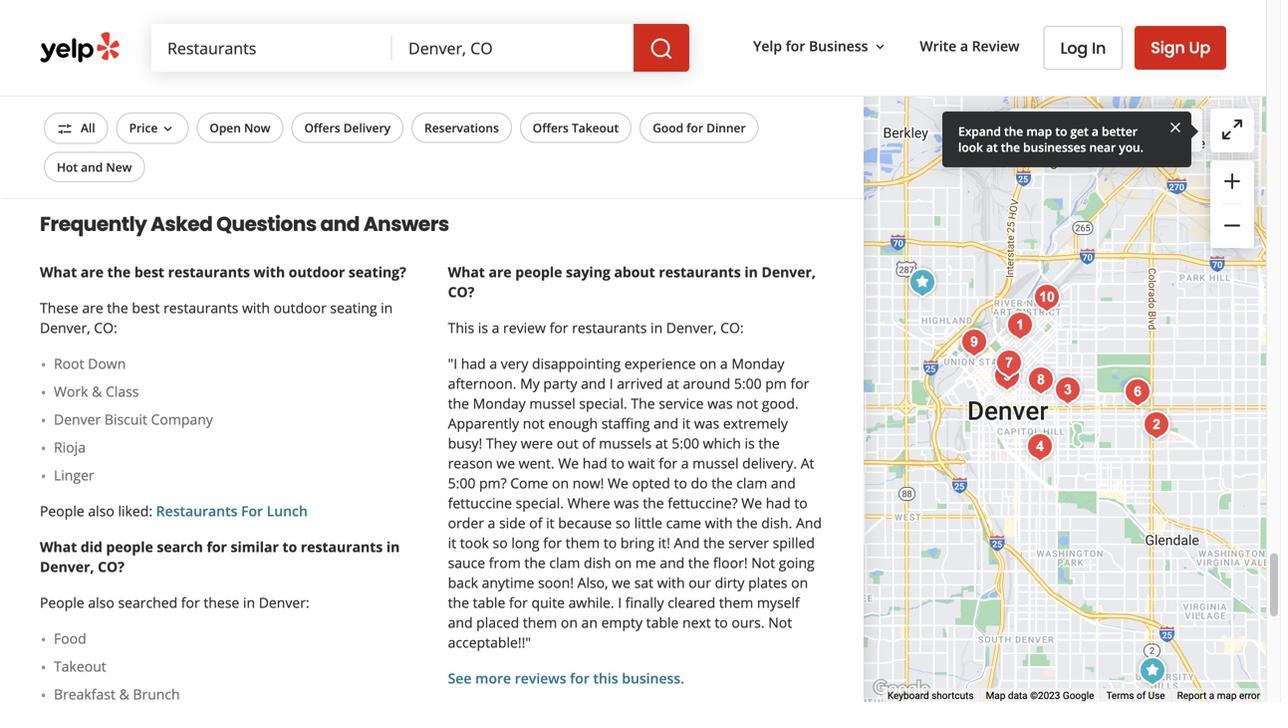 Task type: describe. For each thing, give the bounding box(es) containing it.
everyone
[[125, 59, 185, 78]]

looking
[[173, 79, 221, 98]]

and up looking
[[189, 59, 214, 78]]

and inside hip restaurants and attitude why are people rewarding so many hip restaurants such high stars when staff treat them poorly?!
[[748, 20, 774, 39]]

search as map moves
[[1049, 121, 1191, 140]]

0 vertical spatial 5:00
[[734, 374, 762, 393]]

searched
[[118, 593, 178, 612]]

map data ©2023 google
[[986, 690, 1094, 702]]

1 horizontal spatial clam
[[737, 474, 767, 493]]

the greenwich denver image
[[1027, 278, 1067, 318]]

i'm
[[150, 79, 170, 98]]

look
[[959, 139, 983, 155]]

2 vertical spatial was
[[614, 494, 639, 513]]

so inside hip restaurants and attitude why are people rewarding so many hip restaurants such high stars when staff treat them poorly?!
[[807, 59, 822, 78]]

log
[[1061, 37, 1088, 59]]

people inside hip restaurants and attitude why are people rewarding so many hip restaurants such high stars when staff treat them poorly?!
[[689, 59, 734, 78]]

what for what are people saying about restaurants in denver, co?
[[448, 263, 485, 282]]

the porchetta house image
[[1048, 371, 1088, 411]]

1 vertical spatial we
[[612, 574, 631, 592]]

to left do
[[674, 474, 687, 493]]

with down fettuccine?
[[705, 514, 733, 533]]

0 vertical spatial not
[[751, 554, 775, 573]]

now
[[244, 120, 271, 136]]

attitude
[[632, 40, 690, 58]]

review
[[503, 318, 546, 337]]

1 vertical spatial so
[[616, 514, 631, 533]]

expand
[[959, 123, 1001, 139]]

error
[[1239, 690, 1260, 702]]

for left this
[[570, 669, 590, 688]]

very
[[501, 354, 528, 373]]

on left now! on the bottom
[[552, 474, 569, 493]]

reservations button
[[412, 113, 512, 143]]

of inside restaurants that serve manicotti? hello everyone and happy summer!  i'm looking for italian restaurants that make and serve manicotti. anyone know of some eateries? i've been going…
[[126, 139, 140, 158]]

0 vertical spatial and
[[796, 514, 822, 533]]

with right sat
[[657, 574, 685, 592]]

saying
[[566, 263, 611, 282]]

also for liked:
[[88, 502, 114, 521]]

restaurants up search
[[156, 502, 238, 521]]

people for denver,
[[515, 263, 562, 282]]

pm
[[765, 374, 787, 393]]

a left very
[[490, 354, 497, 373]]

Find text field
[[167, 37, 377, 59]]

1 horizontal spatial serve
[[210, 20, 247, 39]]

down
[[88, 354, 126, 373]]

and up know
[[88, 119, 113, 138]]

of left use
[[1137, 690, 1146, 702]]

wait
[[628, 454, 655, 473]]

businesses
[[1023, 139, 1086, 155]]

new restaurants link
[[360, 20, 477, 39]]

linger
[[54, 466, 94, 485]]

©2023
[[1030, 690, 1061, 702]]

for right pm
[[791, 374, 809, 393]]

awhile.
[[569, 593, 614, 612]]

1 vertical spatial 5:00
[[672, 434, 699, 453]]

this
[[448, 318, 474, 337]]

little
[[634, 514, 663, 533]]

this is a review for restaurants in denver, co:
[[448, 318, 744, 337]]

the inside these are the best restaurants with outdoor seating in denver, co:
[[107, 299, 128, 317]]

and down delivery. at the bottom right
[[771, 474, 796, 493]]

asked
[[151, 210, 213, 238]]

these
[[40, 299, 78, 317]]

work
[[54, 382, 88, 401]]

the down opted
[[643, 494, 664, 513]]

open now
[[210, 120, 271, 136]]

denver
[[54, 410, 101, 429]]

in inside new restaurants what are some new outstanding restaurants in denver?
[[520, 59, 532, 78]]

a up around
[[720, 354, 728, 373]]

the up the our
[[688, 554, 710, 573]]

work & class image
[[1000, 306, 1040, 346]]

the right look on the right of page
[[1001, 139, 1020, 155]]

treat
[[771, 99, 802, 118]]

"i
[[448, 354, 457, 373]]

1 vertical spatial that
[[210, 99, 236, 118]]

going
[[779, 554, 815, 573]]

and down the disappointing at the left
[[581, 374, 606, 393]]

denver?
[[360, 79, 413, 98]]

denver, inside what are people saying about restaurants in denver, co?
[[762, 263, 816, 282]]

0 vertical spatial was
[[708, 394, 733, 413]]

for inside restaurants that serve manicotti? hello everyone and happy summer!  i'm looking for italian restaurants that make and serve manicotti. anyone know of some eateries? i've been going…
[[224, 79, 243, 98]]

server
[[728, 534, 769, 553]]

the down frequently
[[107, 263, 131, 282]]

good
[[653, 120, 684, 136]]

and up the seating?
[[320, 210, 360, 238]]

outdoor for seating?
[[289, 263, 345, 282]]

i've
[[244, 139, 266, 158]]

my
[[520, 374, 540, 393]]

fettuccine?
[[668, 494, 738, 513]]

know
[[88, 139, 123, 158]]

takeout link
[[54, 657, 416, 677]]

you.
[[1119, 139, 1144, 155]]

restaurants up the disappointing at the left
[[572, 318, 647, 337]]

0 vertical spatial we
[[558, 454, 579, 473]]

guard and grace image
[[989, 344, 1029, 384]]

dish
[[584, 554, 611, 573]]

&
[[92, 382, 102, 401]]

root
[[54, 354, 84, 373]]

and down it!
[[660, 554, 685, 573]]

Near text field
[[409, 37, 618, 59]]

outdoor for seating
[[274, 299, 327, 317]]

outstanding
[[360, 59, 438, 78]]

work & class link
[[54, 382, 416, 402]]

to right next
[[715, 613, 728, 632]]

fettuccine
[[448, 494, 512, 513]]

finally
[[625, 593, 664, 612]]

none field find
[[167, 37, 377, 59]]

are inside new restaurants what are some new outstanding restaurants in denver?
[[398, 40, 419, 58]]

arrived
[[617, 374, 663, 393]]

a left review
[[492, 318, 500, 337]]

restaurants inside what are people saying about restaurants in denver, co?
[[659, 263, 741, 282]]

google image
[[869, 677, 935, 702]]

restaurants inside restaurants that serve manicotti? hello everyone and happy summer!  i'm looking for italian restaurants that make and serve manicotti. anyone know of some eateries? i've been going…
[[131, 99, 206, 118]]

report a map error
[[1177, 690, 1260, 702]]

are for these are the best restaurants with outdoor seating in denver, co:
[[82, 299, 103, 317]]

the right "expand"
[[1004, 123, 1023, 139]]

with down questions
[[254, 263, 285, 282]]

reservations
[[425, 120, 499, 136]]

now!
[[573, 474, 604, 493]]

offers for offers takeout
[[533, 120, 569, 136]]

on up around
[[700, 354, 717, 373]]

16 chevron down v2 image
[[160, 121, 176, 137]]

rewarding
[[737, 59, 803, 78]]

the down the long
[[524, 554, 546, 573]]

some inside restaurants that serve manicotti? hello everyone and happy summer!  i'm looking for italian restaurants that make and serve manicotti. anyone know of some eateries? i've been going…
[[143, 139, 179, 158]]

a right wait
[[681, 454, 689, 473]]

the down afternoon.
[[448, 394, 469, 413]]

soon!
[[538, 574, 574, 592]]

the
[[631, 394, 655, 413]]

the right do
[[712, 474, 733, 493]]

on down going
[[791, 574, 808, 592]]

and up acceptable!!"
[[448, 613, 473, 632]]

offers delivery
[[304, 120, 391, 136]]

people for people also liked: restaurants for lunch
[[40, 502, 84, 521]]

1 vertical spatial was
[[694, 414, 720, 433]]

see
[[448, 669, 472, 688]]

restaurants up new
[[395, 20, 477, 39]]

0 vertical spatial that
[[176, 20, 206, 39]]

food link
[[54, 629, 416, 649]]

2 horizontal spatial had
[[766, 494, 791, 513]]

none field near
[[409, 37, 618, 59]]

1 vertical spatial and
[[674, 534, 700, 553]]

to down at
[[794, 494, 808, 513]]

for right the long
[[543, 534, 562, 553]]

search
[[1049, 121, 1093, 140]]

are for what are the best restaurants with outdoor seating?
[[81, 263, 104, 282]]

spilled
[[773, 534, 815, 553]]

for inside filters group
[[687, 120, 703, 136]]

of up the long
[[529, 514, 542, 533]]

co: inside these are the best restaurants with outdoor seating in denver, co:
[[94, 318, 117, 337]]

business.
[[622, 669, 685, 688]]

best for these
[[132, 299, 160, 317]]

0 horizontal spatial monday
[[473, 394, 526, 413]]

restaurants down new
[[441, 59, 516, 78]]

1 vertical spatial serve
[[116, 119, 151, 138]]

these
[[204, 593, 239, 612]]

0 horizontal spatial table
[[473, 593, 505, 612]]

1 vertical spatial at
[[667, 374, 679, 393]]

on left me
[[615, 554, 632, 573]]

this
[[593, 669, 618, 688]]

to inside what did people search for similar to restaurants in denver, co?
[[282, 538, 297, 557]]

hip restaurants and attitude link
[[632, 20, 774, 58]]

hip
[[632, 20, 656, 39]]

good.
[[762, 394, 799, 413]]

see more reviews for this business.
[[448, 669, 685, 688]]

map for moves
[[1115, 121, 1144, 140]]

1 horizontal spatial we
[[608, 474, 629, 493]]

of right out
[[582, 434, 595, 453]]

for right review
[[550, 318, 568, 337]]

acceptable!!"
[[448, 633, 531, 652]]

extremely
[[723, 414, 788, 433]]

food takeout
[[54, 629, 106, 676]]

the up server
[[737, 514, 758, 533]]

eateries?
[[183, 139, 241, 158]]

in
[[1092, 37, 1106, 59]]

close image
[[1168, 118, 1184, 136]]

people for people also searched for these in denver:
[[40, 593, 84, 612]]

people for restaurants
[[106, 538, 153, 557]]

restaurants inside these are the best restaurants with outdoor seating in denver, co:
[[163, 299, 238, 317]]

co? inside what did people search for similar to restaurants in denver, co?
[[98, 558, 124, 577]]

these are the best restaurants with outdoor seating in denver, co:
[[40, 299, 393, 337]]

which
[[703, 434, 741, 453]]

some inside new restaurants what are some new outstanding restaurants in denver?
[[422, 40, 458, 58]]

delivery
[[343, 120, 391, 136]]

come
[[510, 474, 548, 493]]

about
[[614, 263, 655, 282]]

afternoon.
[[448, 374, 517, 393]]

1 horizontal spatial had
[[583, 454, 608, 473]]

are for what are people saying about restaurants in denver, co?
[[489, 263, 512, 282]]

came
[[666, 514, 701, 533]]

offers for offers delivery
[[304, 120, 340, 136]]

what for what are the best restaurants with outdoor seating?
[[40, 263, 77, 282]]



Task type: vqa. For each thing, say whether or not it's contained in the screenshot.
BURGERS
no



Task type: locate. For each thing, give the bounding box(es) containing it.
best for what
[[134, 263, 164, 282]]

2 horizontal spatial map
[[1217, 690, 1237, 702]]

are inside hip restaurants and attitude why are people rewarding so many hip restaurants such high stars when staff treat them poorly?!
[[664, 59, 685, 78]]

make
[[240, 99, 276, 118]]

get
[[1071, 123, 1089, 139]]

0 horizontal spatial map
[[1027, 123, 1052, 139]]

what for what did people search for similar to restaurants in denver, co?
[[40, 538, 77, 557]]

1 vertical spatial not
[[523, 414, 545, 433]]

map region
[[640, 22, 1281, 702]]

restaurants up these are the best restaurants with outdoor seating in denver, co:
[[168, 263, 250, 282]]

1 vertical spatial not
[[768, 613, 792, 632]]

map
[[986, 690, 1006, 702]]

denver, inside what did people search for similar to restaurants in denver, co?
[[40, 558, 94, 577]]

1 vertical spatial mussel
[[693, 454, 739, 473]]

tavernetta image
[[955, 323, 994, 363]]

hip
[[672, 79, 692, 98]]

1 horizontal spatial map
[[1115, 121, 1144, 140]]

2 horizontal spatial we
[[742, 494, 762, 513]]

0 horizontal spatial takeout
[[54, 657, 106, 676]]

0 horizontal spatial some
[[143, 139, 179, 158]]

2 none field from the left
[[409, 37, 618, 59]]

1 vertical spatial i
[[618, 593, 622, 612]]

1 vertical spatial some
[[143, 139, 179, 158]]

for right search
[[207, 538, 227, 557]]

map right as
[[1115, 121, 1144, 140]]

best down what are the best restaurants with outdoor seating?
[[132, 299, 160, 317]]

5:00 left the which
[[672, 434, 699, 453]]

1 offers from the left
[[304, 120, 340, 136]]

are up outstanding
[[398, 40, 419, 58]]

people inside what are people saying about restaurants in denver, co?
[[515, 263, 562, 282]]

2 offers from the left
[[533, 120, 569, 136]]

them inside hip restaurants and attitude why are people rewarding so many hip restaurants such high stars when staff treat them poorly?!
[[632, 119, 666, 138]]

with inside these are the best restaurants with outdoor seating in denver, co:
[[242, 299, 270, 317]]

to left 'get'
[[1056, 123, 1068, 139]]

what up these
[[40, 263, 77, 282]]

group
[[1211, 160, 1254, 248]]

2 horizontal spatial so
[[807, 59, 822, 78]]

sign up link
[[1135, 26, 1227, 70]]

restaurants inside what did people search for similar to restaurants in denver, co?
[[301, 538, 383, 557]]

co? down did
[[98, 558, 124, 577]]

them down quite
[[523, 613, 557, 632]]

on
[[700, 354, 717, 373], [552, 474, 569, 493], [615, 554, 632, 573], [791, 574, 808, 592], [561, 613, 578, 632]]

stars
[[664, 99, 695, 118]]

at up service
[[667, 374, 679, 393]]

2 also from the top
[[88, 593, 114, 612]]

1 vertical spatial also
[[88, 593, 114, 612]]

serve up happy
[[210, 20, 247, 39]]

new inside button
[[106, 159, 132, 175]]

in inside what did people search for similar to restaurants in denver, co?
[[386, 538, 400, 557]]

was up little
[[614, 494, 639, 513]]

0 horizontal spatial serve
[[116, 119, 151, 138]]

them down "dirty"
[[719, 593, 754, 612]]

takeout for food
[[54, 657, 106, 676]]

1 horizontal spatial monday
[[732, 354, 785, 373]]

1 horizontal spatial that
[[210, 99, 236, 118]]

0 horizontal spatial we
[[496, 454, 515, 473]]

and inside button
[[81, 159, 103, 175]]

high
[[632, 99, 660, 118]]

sign up
[[1151, 36, 1211, 59]]

people also liked: restaurants for lunch
[[40, 502, 308, 521]]

seating
[[330, 299, 377, 317]]

what left did
[[40, 538, 77, 557]]

filters group
[[40, 113, 763, 182]]

1 horizontal spatial 5:00
[[672, 434, 699, 453]]

a right report
[[1209, 690, 1215, 702]]

1 vertical spatial it
[[546, 514, 555, 533]]

takeout left good
[[572, 120, 619, 136]]

monday up pm
[[732, 354, 785, 373]]

cleared
[[668, 593, 716, 612]]

we up dish.
[[742, 494, 762, 513]]

we down they
[[496, 454, 515, 473]]

the up floor!
[[704, 534, 725, 553]]

clam down delivery. at the bottom right
[[737, 474, 767, 493]]

0 vertical spatial had
[[461, 354, 486, 373]]

outdoor left seating
[[274, 299, 327, 317]]

the up delivery. at the bottom right
[[759, 434, 780, 453]]

0 vertical spatial at
[[986, 139, 998, 155]]

1 also from the top
[[88, 502, 114, 521]]

1 horizontal spatial co:
[[720, 318, 744, 337]]

restaurants up 16 chevron down v2 icon
[[131, 99, 206, 118]]

had right "i
[[461, 354, 486, 373]]

so up bring
[[616, 514, 631, 533]]

map for to
[[1027, 123, 1052, 139]]

keyboard shortcuts
[[888, 690, 974, 702]]

to right similar
[[282, 538, 297, 557]]

best down asked
[[134, 263, 164, 282]]

map left error
[[1217, 690, 1237, 702]]

them down because
[[566, 534, 600, 553]]

zoom in image
[[1221, 169, 1244, 193]]

0 vertical spatial monday
[[732, 354, 785, 373]]

are inside these are the best restaurants with outdoor seating in denver, co:
[[82, 299, 103, 317]]

a inside expand the map to get a better look at the businesses near you.
[[1092, 123, 1099, 139]]

2 co: from the left
[[720, 318, 744, 337]]

outdoor
[[289, 263, 345, 282], [274, 299, 327, 317]]

for inside what did people search for similar to restaurants in denver, co?
[[207, 538, 227, 557]]

2 horizontal spatial it
[[682, 414, 691, 433]]

some down new restaurants link
[[422, 40, 458, 58]]

special. up staffing
[[579, 394, 627, 413]]

where
[[568, 494, 610, 513]]

outdoor inside these are the best restaurants with outdoor seating in denver, co:
[[274, 299, 327, 317]]

1 vertical spatial had
[[583, 454, 608, 473]]

1 horizontal spatial table
[[646, 613, 679, 632]]

poorly?!
[[670, 119, 721, 138]]

up
[[1189, 36, 1211, 59]]

0 horizontal spatial we
[[558, 454, 579, 473]]

had up dish.
[[766, 494, 791, 513]]

1 horizontal spatial takeout
[[572, 120, 619, 136]]

what inside what did people search for similar to restaurants in denver, co?
[[40, 538, 77, 557]]

at
[[986, 139, 998, 155], [667, 374, 679, 393], [655, 434, 668, 453]]

1 vertical spatial co?
[[98, 558, 124, 577]]

sweetgreen image
[[1133, 652, 1173, 691]]

None search field
[[151, 24, 694, 72]]

busy!
[[448, 434, 482, 453]]

0 horizontal spatial co?
[[98, 558, 124, 577]]

dinner
[[707, 120, 746, 136]]

0 horizontal spatial mussel
[[529, 394, 576, 413]]

delivery.
[[742, 454, 797, 473]]

what inside new restaurants what are some new outstanding restaurants in denver?
[[360, 40, 394, 58]]

the down the back
[[448, 593, 469, 612]]

i left the arrived
[[610, 374, 613, 393]]

data
[[1008, 690, 1028, 702]]

1 horizontal spatial so
[[616, 514, 631, 533]]

log in
[[1061, 37, 1106, 59]]

zoom out image
[[1221, 214, 1244, 238]]

for up opted
[[659, 454, 678, 473]]

what inside what are people saying about restaurants in denver, co?
[[448, 263, 485, 282]]

around
[[683, 374, 731, 393]]

rioja link
[[54, 438, 416, 457]]

out
[[557, 434, 579, 453]]

for left these
[[181, 593, 200, 612]]

0 vertical spatial co?
[[448, 283, 475, 302]]

people down hip restaurants and attitude 'link'
[[689, 59, 734, 78]]

0 vertical spatial it
[[682, 414, 691, 433]]

people down linger
[[40, 502, 84, 521]]

expand the map to get a better look at the businesses near you.
[[959, 123, 1144, 155]]

2 horizontal spatial people
[[689, 59, 734, 78]]

to
[[1056, 123, 1068, 139], [611, 454, 625, 473], [674, 474, 687, 493], [794, 494, 808, 513], [604, 534, 617, 553], [282, 538, 297, 557], [715, 613, 728, 632]]

1 horizontal spatial special.
[[579, 394, 627, 413]]

google
[[1063, 690, 1094, 702]]

had up now! on the bottom
[[583, 454, 608, 473]]

0 horizontal spatial clam
[[549, 554, 580, 573]]

sat
[[634, 574, 654, 592]]

in inside these are the best restaurants with outdoor seating in denver, co:
[[381, 299, 393, 317]]

takeout inside button
[[572, 120, 619, 136]]

sauce
[[448, 554, 485, 573]]

at inside expand the map to get a better look at the businesses near you.
[[986, 139, 998, 155]]

one two three sushi image
[[903, 263, 943, 303]]

also left searched
[[88, 593, 114, 612]]

expand map image
[[1221, 117, 1244, 141]]

offers left delivery
[[304, 120, 340, 136]]

log in link
[[1044, 26, 1123, 70]]

1 vertical spatial takeout
[[54, 657, 106, 676]]

2 horizontal spatial 5:00
[[734, 374, 762, 393]]

new
[[462, 40, 489, 58]]

next
[[683, 613, 711, 632]]

terms of use
[[1106, 690, 1165, 702]]

liked:
[[118, 502, 152, 521]]

experience
[[624, 354, 696, 373]]

0 horizontal spatial offers
[[304, 120, 340, 136]]

lunch
[[267, 502, 308, 521]]

restaurants inside hip restaurants and attitude why are people rewarding so many hip restaurants such high stars when staff treat them poorly?!
[[696, 79, 771, 98]]

in inside what are people saying about restaurants in denver, co?
[[745, 263, 758, 282]]

1 horizontal spatial and
[[796, 514, 822, 533]]

what did people search for similar to restaurants in denver, co?
[[40, 538, 400, 577]]

co? inside what are people saying about restaurants in denver, co?
[[448, 283, 475, 302]]

0 horizontal spatial not
[[523, 414, 545, 433]]

mussel down the party
[[529, 394, 576, 413]]

1 vertical spatial people
[[40, 593, 84, 612]]

0 vertical spatial not
[[736, 394, 758, 413]]

frequently asked questions and answers
[[40, 210, 449, 238]]

2 vertical spatial 5:00
[[448, 474, 476, 493]]

los gavilancillos image
[[889, 60, 929, 100]]

clam up soon!
[[549, 554, 580, 573]]

takeout for offers
[[572, 120, 619, 136]]

apparently
[[448, 414, 519, 433]]

denver, inside these are the best restaurants with outdoor seating in denver, co:
[[40, 318, 90, 337]]

is right the this
[[478, 318, 488, 337]]

0 horizontal spatial it
[[448, 534, 456, 553]]

and down service
[[654, 414, 679, 433]]

the up down at the left bottom of page
[[107, 299, 128, 317]]

restaurants inside restaurants that serve manicotti? hello everyone and happy summer!  i'm looking for italian restaurants that make and serve manicotti. anyone know of some eateries? i've been going…
[[88, 20, 173, 39]]

1 horizontal spatial some
[[422, 40, 458, 58]]

1 vertical spatial clam
[[549, 554, 580, 573]]

that
[[176, 20, 206, 39], [210, 99, 236, 118]]

1 people from the top
[[40, 502, 84, 521]]

2 vertical spatial people
[[106, 538, 153, 557]]

keyboard shortcuts button
[[888, 689, 974, 702]]

table up placed
[[473, 593, 505, 612]]

restaurants up when
[[696, 79, 771, 98]]

2 vertical spatial so
[[493, 534, 508, 553]]

restaurants up manicotti?
[[88, 20, 173, 39]]

0 vertical spatial also
[[88, 502, 114, 521]]

0 horizontal spatial people
[[106, 538, 153, 557]]

angelo's taverna image
[[1020, 427, 1060, 467]]

best inside these are the best restaurants with outdoor seating in denver, co:
[[132, 299, 160, 317]]

None field
[[167, 37, 377, 59], [409, 37, 618, 59]]

not up plates
[[751, 554, 775, 573]]

was up the which
[[694, 414, 720, 433]]

5:00 left pm
[[734, 374, 762, 393]]

0 vertical spatial outdoor
[[289, 263, 345, 282]]

to inside expand the map to get a better look at the businesses near you.
[[1056, 123, 1068, 139]]

a left side
[[488, 514, 496, 533]]

new down know
[[106, 159, 132, 175]]

0 horizontal spatial i
[[610, 374, 613, 393]]

some down 16 chevron down v2 icon
[[143, 139, 179, 158]]

0 vertical spatial people
[[689, 59, 734, 78]]

not
[[736, 394, 758, 413], [523, 414, 545, 433]]

serve down italian
[[116, 119, 151, 138]]

0 vertical spatial special.
[[579, 394, 627, 413]]

0 vertical spatial i
[[610, 374, 613, 393]]

that up open
[[210, 99, 236, 118]]

1 horizontal spatial not
[[736, 394, 758, 413]]

none field up reservations
[[409, 37, 618, 59]]

0 horizontal spatial so
[[493, 534, 508, 553]]

we left sat
[[612, 574, 631, 592]]

we
[[558, 454, 579, 473], [608, 474, 629, 493], [742, 494, 762, 513]]

1 horizontal spatial co?
[[448, 283, 475, 302]]

culinary dropout image
[[1137, 406, 1177, 445]]

what are the best restaurants with outdoor seating?
[[40, 263, 406, 282]]

2 vertical spatial had
[[766, 494, 791, 513]]

west saloon & kitchen image
[[987, 357, 1027, 397]]

a right write
[[960, 36, 968, 55]]

hello
[[88, 59, 121, 78]]

open
[[210, 120, 241, 136]]

revival denver public house image
[[1021, 361, 1061, 401]]

new up outstanding
[[360, 20, 391, 39]]

for down anytime
[[509, 593, 528, 612]]

back
[[448, 574, 478, 592]]

takeout down food
[[54, 657, 106, 676]]

co? up the this
[[448, 283, 475, 302]]

16 filter v2 image
[[57, 121, 73, 137]]

reviews
[[515, 669, 566, 688]]

people
[[40, 502, 84, 521], [40, 593, 84, 612]]

0 horizontal spatial co:
[[94, 318, 117, 337]]

food
[[54, 629, 86, 648]]

reason
[[448, 454, 493, 473]]

search image
[[650, 37, 674, 61]]

to up dish
[[604, 534, 617, 553]]

frequently
[[40, 210, 147, 238]]

are up review
[[489, 263, 512, 282]]

1 vertical spatial special.
[[516, 494, 564, 513]]

0 vertical spatial we
[[496, 454, 515, 473]]

0 horizontal spatial 5:00
[[448, 474, 476, 493]]

service
[[659, 394, 704, 413]]

as
[[1097, 121, 1111, 140]]

is inside "i had a very disappointing experience on a monday afternoon. my party and i arrived at around 5:00 pm for the monday mussel special. the service was not good. apparently not enough staffing and it was extremely busy! they were out of mussels at 5:00 which is the reason we went. we had to wait for a mussel delivery. at 5:00 pm? come on now! we opted to do the clam and fettuccine special. where was the fettuccine? we had to order a side of it because so little came with the dish. and it took so long for them to bring it! and the server spilled sauce from the clam dish on me and the floor! not going back anytime soon! also, we sat with our dirty plates on the table for quite awhile. i finally cleared them myself and placed them on an empty table next to ours. not acceptable!!"
[[745, 434, 755, 453]]

1 horizontal spatial i
[[618, 593, 622, 612]]

1 horizontal spatial mussel
[[693, 454, 739, 473]]

all button
[[44, 113, 108, 144]]

class
[[106, 382, 139, 401]]

people
[[689, 59, 734, 78], [515, 263, 562, 282], [106, 538, 153, 557]]

0 vertical spatial takeout
[[572, 120, 619, 136]]

biscuit
[[104, 410, 147, 429]]

review
[[972, 36, 1020, 55]]

search
[[157, 538, 203, 557]]

and up "spilled"
[[796, 514, 822, 533]]

1 co: from the left
[[94, 318, 117, 337]]

1 horizontal spatial we
[[612, 574, 631, 592]]

1 vertical spatial outdoor
[[274, 299, 327, 317]]

long
[[511, 534, 540, 553]]

0 horizontal spatial had
[[461, 354, 486, 373]]

it down service
[[682, 414, 691, 433]]

shortcuts
[[932, 690, 974, 702]]

are inside what are people saying about restaurants in denver, co?
[[489, 263, 512, 282]]

and down the came
[[674, 534, 700, 553]]

also for searched
[[88, 593, 114, 612]]

1 horizontal spatial it
[[546, 514, 555, 533]]

0 horizontal spatial new
[[106, 159, 132, 175]]

people left saying at top
[[515, 263, 562, 282]]

table down finally
[[646, 613, 679, 632]]

2 people from the top
[[40, 593, 84, 612]]

summer!
[[88, 79, 146, 98]]

people inside what did people search for similar to restaurants in denver, co?
[[106, 538, 153, 557]]

for right yelp
[[786, 36, 805, 55]]

1 vertical spatial we
[[608, 474, 629, 493]]

1 vertical spatial people
[[515, 263, 562, 282]]

map for error
[[1217, 690, 1237, 702]]

also left liked:
[[88, 502, 114, 521]]

new inside new restaurants what are some new outstanding restaurants in denver?
[[360, 20, 391, 39]]

0 horizontal spatial none field
[[167, 37, 377, 59]]

restaurants inside hip restaurants and attitude why are people rewarding so many hip restaurants such high stars when staff treat them poorly?!
[[659, 20, 744, 39]]

0 horizontal spatial is
[[478, 318, 488, 337]]

offers delivery button
[[291, 113, 404, 143]]

0 vertical spatial is
[[478, 318, 488, 337]]

table
[[473, 593, 505, 612], [646, 613, 679, 632]]

manicotti.
[[155, 119, 219, 138]]

1 none field from the left
[[167, 37, 377, 59]]

similar
[[231, 538, 279, 557]]

co: up down at the left bottom of page
[[94, 318, 117, 337]]

1 horizontal spatial people
[[515, 263, 562, 282]]

use
[[1148, 690, 1165, 702]]

map inside expand the map to get a better look at the businesses near you.
[[1027, 123, 1052, 139]]

not up extremely
[[736, 394, 758, 413]]

1 vertical spatial table
[[646, 613, 679, 632]]

co:
[[94, 318, 117, 337], [720, 318, 744, 337]]

16 chevron down v2 image
[[872, 39, 888, 55]]

1 horizontal spatial is
[[745, 434, 755, 453]]

fox run cafe image
[[1118, 373, 1158, 412]]

expand the map to get a better look at the businesses near you. tooltip
[[943, 112, 1192, 167]]

1 vertical spatial monday
[[473, 394, 526, 413]]

side
[[499, 514, 526, 533]]

quite
[[532, 593, 565, 612]]

rioja
[[54, 438, 86, 457]]

so up from
[[493, 534, 508, 553]]

the
[[1004, 123, 1023, 139], [1001, 139, 1020, 155], [107, 263, 131, 282], [107, 299, 128, 317], [448, 394, 469, 413], [759, 434, 780, 453], [712, 474, 733, 493], [643, 494, 664, 513], [737, 514, 758, 533], [704, 534, 725, 553], [524, 554, 546, 573], [688, 554, 710, 573], [448, 593, 469, 612]]

to down mussels
[[611, 454, 625, 473]]

people up food
[[40, 593, 84, 612]]

0 vertical spatial new
[[360, 20, 391, 39]]

0 vertical spatial so
[[807, 59, 822, 78]]

2 vertical spatial at
[[655, 434, 668, 453]]

at right look on the right of page
[[986, 139, 998, 155]]

on left an
[[561, 613, 578, 632]]

company
[[151, 410, 213, 429]]

anytime
[[482, 574, 534, 592]]

new restaurants what are some new outstanding restaurants in denver?
[[360, 20, 532, 98]]

manicotti?
[[88, 40, 162, 58]]

2 vertical spatial it
[[448, 534, 456, 553]]



